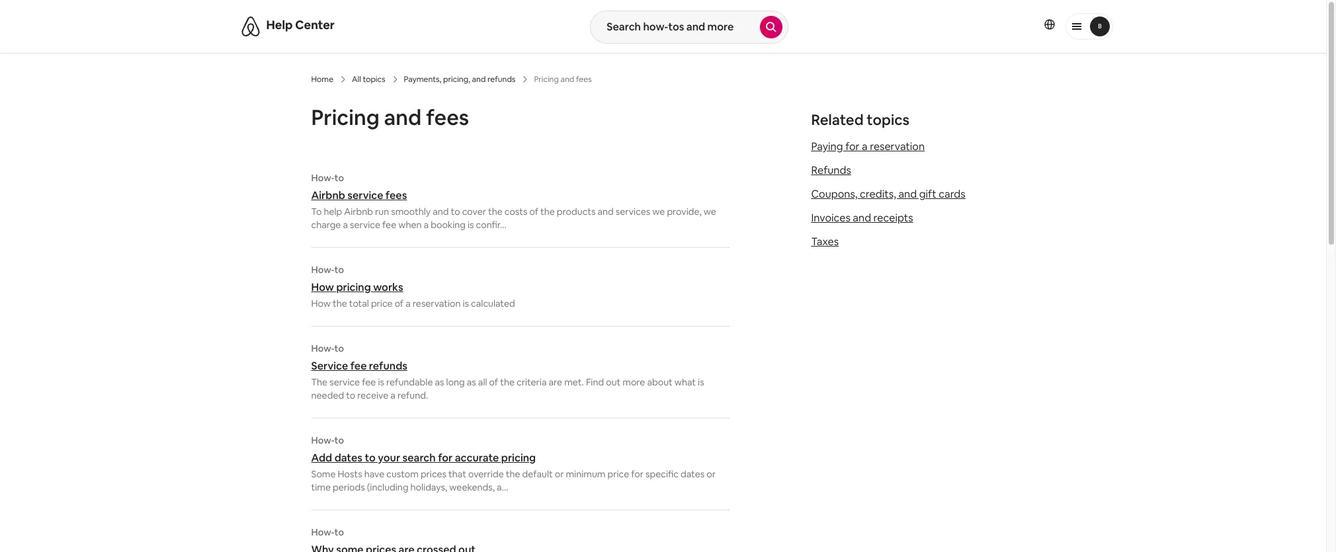 Task type: describe. For each thing, give the bounding box(es) containing it.
fee inside 'how-to airbnb service fees to help airbnb run smoothly and to cover the costs of the products and services we provide, we charge a service fee when a booking is confir…'
[[382, 219, 396, 231]]

related
[[811, 110, 864, 129]]

invoices and receipts link
[[811, 211, 913, 225]]

reservation inside how-to how pricing works how the total price of a reservation is calculated
[[413, 298, 461, 310]]

coupons, credits, and gift cards
[[811, 187, 966, 201]]

the left the products
[[540, 206, 555, 218]]

add dates to your search for accurate pricing element
[[311, 435, 729, 494]]

2 we from the left
[[704, 206, 716, 218]]

products
[[557, 206, 596, 218]]

when
[[398, 219, 422, 231]]

specific
[[646, 468, 679, 480]]

refunds
[[811, 163, 851, 177]]

how pricing works element
[[311, 264, 729, 310]]

minimum
[[566, 468, 606, 480]]

is inside 'how-to airbnb service fees to help airbnb run smoothly and to cover the costs of the products and services we provide, we charge a service fee when a booking is confir…'
[[468, 219, 474, 231]]

provide,
[[667, 206, 702, 218]]

paying
[[811, 140, 843, 153]]

a inside how-to service fee refunds the service fee is refundable as long as all of the criteria are met. find out more about what is needed to receive a refund.
[[390, 390, 395, 402]]

topics for related topics
[[867, 110, 910, 129]]

1 vertical spatial dates
[[681, 468, 705, 480]]

receive
[[357, 390, 388, 402]]

help center
[[266, 17, 335, 32]]

center
[[295, 17, 335, 32]]

how- inside why some prices are crossed out element
[[311, 527, 334, 538]]

to up booking
[[451, 206, 460, 218]]

0 vertical spatial airbnb
[[311, 189, 345, 202]]

and right pricing,
[[472, 74, 486, 85]]

to up help
[[334, 172, 344, 184]]

help
[[324, 206, 342, 218]]

a right charge
[[343, 219, 348, 231]]

to left the receive at the bottom left of the page
[[346, 390, 355, 402]]

a inside how-to how pricing works how the total price of a reservation is calculated
[[406, 298, 411, 310]]

periods
[[333, 482, 365, 493]]

works
[[373, 280, 403, 294]]

your
[[378, 451, 400, 465]]

add dates to your search for accurate pricing link
[[311, 451, 729, 465]]

run
[[375, 206, 389, 218]]

and left gift
[[899, 187, 917, 201]]

cards
[[939, 187, 966, 201]]

to inside why some prices are crossed out element
[[334, 527, 344, 538]]

needed
[[311, 390, 344, 402]]

all topics link
[[352, 74, 385, 85]]

override
[[468, 468, 504, 480]]

payments, pricing, and refunds
[[404, 74, 516, 85]]

invoices and receipts
[[811, 211, 913, 225]]

how-to airbnb service fees to help airbnb run smoothly and to cover the costs of the products and services we provide, we charge a service fee when a booking is confir…
[[311, 172, 716, 231]]

how-to how pricing works how the total price of a reservation is calculated
[[311, 264, 515, 310]]

a down "related topics"
[[862, 140, 868, 153]]

booking
[[431, 219, 466, 231]]

price inside how-to how pricing works how the total price of a reservation is calculated
[[371, 298, 393, 310]]

credits,
[[860, 187, 896, 201]]

1 horizontal spatial fees
[[426, 104, 469, 131]]

prices
[[421, 468, 447, 480]]

and up booking
[[433, 206, 449, 218]]

more
[[623, 376, 645, 388]]

hosts
[[338, 468, 362, 480]]

services
[[616, 206, 650, 218]]

the
[[311, 376, 328, 388]]

payments,
[[404, 74, 441, 85]]

coupons, credits, and gift cards link
[[811, 187, 966, 201]]

how-to service fee refunds the service fee is refundable as long as all of the criteria are met. find out more about what is needed to receive a refund.
[[311, 343, 704, 402]]

0 vertical spatial dates
[[334, 451, 363, 465]]

1 horizontal spatial for
[[631, 468, 644, 480]]

default
[[522, 468, 553, 480]]

are
[[549, 376, 562, 388]]

how-to
[[311, 527, 344, 538]]

(including
[[367, 482, 408, 493]]

to inside how-to how pricing works how the total price of a reservation is calculated
[[334, 264, 344, 276]]

refunds link
[[811, 163, 851, 177]]

a…
[[497, 482, 508, 493]]

costs
[[505, 206, 527, 218]]

2 vertical spatial fee
[[362, 376, 376, 388]]

of inside how-to how pricing works how the total price of a reservation is calculated
[[395, 298, 404, 310]]

calculated
[[471, 298, 515, 310]]

pricing,
[[443, 74, 470, 85]]

invoices
[[811, 211, 851, 225]]

why some prices are crossed out element
[[311, 527, 729, 552]]

home link
[[311, 74, 333, 85]]

how- for add
[[311, 435, 334, 446]]

taxes link
[[811, 235, 839, 249]]

confir…
[[476, 219, 506, 231]]

about
[[647, 376, 673, 388]]

add
[[311, 451, 332, 465]]

pricing and fees
[[311, 104, 469, 131]]

1 how from the top
[[311, 280, 334, 294]]

payments, pricing, and refunds link
[[404, 74, 516, 85]]

2 horizontal spatial for
[[845, 140, 860, 153]]

met.
[[564, 376, 584, 388]]

service
[[311, 359, 348, 373]]

and down 'payments,'
[[384, 104, 422, 131]]



Task type: locate. For each thing, give the bounding box(es) containing it.
airbnb
[[311, 189, 345, 202], [344, 206, 373, 218]]

dates up hosts
[[334, 451, 363, 465]]

fees up run
[[386, 189, 407, 202]]

1 vertical spatial fees
[[386, 189, 407, 202]]

how left total
[[311, 298, 331, 310]]

time
[[311, 482, 331, 493]]

to down charge
[[334, 264, 344, 276]]

reservation
[[870, 140, 925, 153], [413, 298, 461, 310]]

how- inside how-to how pricing works how the total price of a reservation is calculated
[[311, 264, 334, 276]]

all topics
[[352, 74, 385, 85]]

pricing up total
[[336, 280, 371, 294]]

to
[[311, 206, 322, 218]]

paying for a reservation link
[[811, 140, 925, 153]]

1 horizontal spatial pricing
[[501, 451, 536, 465]]

how- down charge
[[311, 264, 334, 276]]

is down cover
[[468, 219, 474, 231]]

1 vertical spatial reservation
[[413, 298, 461, 310]]

airbnb homepage image
[[240, 16, 261, 37]]

for left specific
[[631, 468, 644, 480]]

1 vertical spatial of
[[395, 298, 404, 310]]

1 vertical spatial pricing
[[501, 451, 536, 465]]

how- inside 'how-to airbnb service fees to help airbnb run smoothly and to cover the costs of the products and services we provide, we charge a service fee when a booking is confir…'
[[311, 172, 334, 184]]

long
[[446, 376, 465, 388]]

3 how- from the top
[[311, 343, 334, 355]]

refunds
[[487, 74, 516, 85], [369, 359, 407, 373]]

how- up the service
[[311, 343, 334, 355]]

how- up to
[[311, 172, 334, 184]]

or
[[555, 468, 564, 480], [707, 468, 716, 480]]

how-to add dates to your search for accurate pricing some hosts have custom prices that override the default or minimum price for specific dates or time periods (including holidays, weekends, a…
[[311, 435, 716, 493]]

home
[[311, 74, 333, 85]]

for up 'prices'
[[438, 451, 453, 465]]

0 horizontal spatial as
[[435, 376, 444, 388]]

how-
[[311, 172, 334, 184], [311, 264, 334, 276], [311, 343, 334, 355], [311, 435, 334, 446], [311, 527, 334, 538]]

to down periods
[[334, 527, 344, 538]]

how
[[311, 280, 334, 294], [311, 298, 331, 310]]

Search how-tos and more search field
[[591, 11, 760, 43]]

fees inside 'how-to airbnb service fees to help airbnb run smoothly and to cover the costs of the products and services we provide, we charge a service fee when a booking is confir…'
[[386, 189, 407, 202]]

refunds right pricing,
[[487, 74, 516, 85]]

to up have
[[365, 451, 376, 465]]

0 horizontal spatial refunds
[[369, 359, 407, 373]]

how- inside how-to add dates to your search for accurate pricing some hosts have custom prices that override the default or minimum price for specific dates or time periods (including holidays, weekends, a…
[[311, 435, 334, 446]]

to up the service
[[334, 343, 344, 355]]

some
[[311, 468, 336, 480]]

the down service fee refunds link
[[500, 376, 515, 388]]

1 horizontal spatial reservation
[[870, 140, 925, 153]]

topics for all topics
[[363, 74, 385, 85]]

1 horizontal spatial price
[[608, 468, 629, 480]]

service fee refunds element
[[311, 343, 729, 402]]

how- up add
[[311, 435, 334, 446]]

how- for how
[[311, 264, 334, 276]]

2 as from the left
[[467, 376, 476, 388]]

1 horizontal spatial we
[[704, 206, 716, 218]]

0 horizontal spatial topics
[[363, 74, 385, 85]]

of inside 'how-to airbnb service fees to help airbnb run smoothly and to cover the costs of the products and services we provide, we charge a service fee when a booking is confir…'
[[529, 206, 538, 218]]

0 horizontal spatial for
[[438, 451, 453, 465]]

5 how- from the top
[[311, 527, 334, 538]]

price
[[371, 298, 393, 310], [608, 468, 629, 480]]

price down the 'works'
[[371, 298, 393, 310]]

airbnb service fees link
[[311, 189, 729, 202]]

refund.
[[397, 390, 428, 402]]

0 horizontal spatial we
[[652, 206, 665, 218]]

fee right the service
[[350, 359, 367, 373]]

pricing up default
[[501, 451, 536, 465]]

for right paying
[[845, 140, 860, 153]]

refunds up the refundable
[[369, 359, 407, 373]]

the up confir…
[[488, 206, 503, 218]]

reservation down "related topics"
[[870, 140, 925, 153]]

0 vertical spatial topics
[[363, 74, 385, 85]]

service
[[347, 189, 383, 202], [350, 219, 380, 231], [330, 376, 360, 388]]

0 vertical spatial reservation
[[870, 140, 925, 153]]

total
[[349, 298, 369, 310]]

topics up paying for a reservation link
[[867, 110, 910, 129]]

cover
[[462, 206, 486, 218]]

and down credits,
[[853, 211, 871, 225]]

service inside how-to service fee refunds the service fee is refundable as long as all of the criteria are met. find out more about what is needed to receive a refund.
[[330, 376, 360, 388]]

0 vertical spatial fees
[[426, 104, 469, 131]]

that
[[449, 468, 466, 480]]

2 horizontal spatial of
[[529, 206, 538, 218]]

1 horizontal spatial dates
[[681, 468, 705, 480]]

the inside how-to service fee refunds the service fee is refundable as long as all of the criteria are met. find out more about what is needed to receive a refund.
[[500, 376, 515, 388]]

1 we from the left
[[652, 206, 665, 218]]

1 vertical spatial how
[[311, 298, 331, 310]]

pricing
[[311, 104, 380, 131]]

help
[[266, 17, 293, 32]]

we right provide,
[[704, 206, 716, 218]]

a right total
[[406, 298, 411, 310]]

pricing inside how-to add dates to your search for accurate pricing some hosts have custom prices that override the default or minimum price for specific dates or time periods (including holidays, weekends, a…
[[501, 451, 536, 465]]

search
[[403, 451, 436, 465]]

1 vertical spatial fee
[[350, 359, 367, 373]]

the up a…
[[506, 468, 520, 480]]

0 vertical spatial pricing
[[336, 280, 371, 294]]

1 vertical spatial service
[[350, 219, 380, 231]]

topics
[[363, 74, 385, 85], [867, 110, 910, 129]]

fee
[[382, 219, 396, 231], [350, 359, 367, 373], [362, 376, 376, 388]]

2 vertical spatial of
[[489, 376, 498, 388]]

all
[[478, 376, 487, 388]]

how pricing works link
[[311, 280, 729, 294]]

and left services
[[598, 206, 614, 218]]

refunds inside how-to service fee refunds the service fee is refundable as long as all of the criteria are met. find out more about what is needed to receive a refund.
[[369, 359, 407, 373]]

of down the 'works'
[[395, 298, 404, 310]]

4 how- from the top
[[311, 435, 334, 446]]

is inside how-to how pricing works how the total price of a reservation is calculated
[[463, 298, 469, 310]]

main navigation menu image
[[1090, 17, 1110, 36]]

how- for service
[[311, 343, 334, 355]]

the left total
[[333, 298, 347, 310]]

for
[[845, 140, 860, 153], [438, 451, 453, 465], [631, 468, 644, 480]]

to
[[334, 172, 344, 184], [451, 206, 460, 218], [334, 264, 344, 276], [334, 343, 344, 355], [346, 390, 355, 402], [334, 435, 344, 446], [365, 451, 376, 465], [334, 527, 344, 538]]

1 vertical spatial refunds
[[369, 359, 407, 373]]

1 horizontal spatial topics
[[867, 110, 910, 129]]

how- down time
[[311, 527, 334, 538]]

service down run
[[350, 219, 380, 231]]

fees down pricing,
[[426, 104, 469, 131]]

1 horizontal spatial as
[[467, 376, 476, 388]]

0 vertical spatial how
[[311, 280, 334, 294]]

to up hosts
[[334, 435, 344, 446]]

0 vertical spatial for
[[845, 140, 860, 153]]

find
[[586, 376, 604, 388]]

or right default
[[555, 468, 564, 480]]

we
[[652, 206, 665, 218], [704, 206, 716, 218]]

have
[[364, 468, 384, 480]]

airbnb left run
[[344, 206, 373, 218]]

2 vertical spatial service
[[330, 376, 360, 388]]

airbnb up help
[[311, 189, 345, 202]]

holidays,
[[410, 482, 447, 493]]

help center link
[[266, 17, 335, 32]]

refundable
[[386, 376, 433, 388]]

is left calculated
[[463, 298, 469, 310]]

1 how- from the top
[[311, 172, 334, 184]]

of
[[529, 206, 538, 218], [395, 298, 404, 310], [489, 376, 498, 388]]

taxes
[[811, 235, 839, 249]]

2 or from the left
[[707, 468, 716, 480]]

1 as from the left
[[435, 376, 444, 388]]

0 horizontal spatial dates
[[334, 451, 363, 465]]

of right "all"
[[489, 376, 498, 388]]

2 how from the top
[[311, 298, 331, 310]]

1 or from the left
[[555, 468, 564, 480]]

related topics
[[811, 110, 910, 129]]

0 horizontal spatial or
[[555, 468, 564, 480]]

1 vertical spatial for
[[438, 451, 453, 465]]

receipts
[[874, 211, 913, 225]]

how- inside how-to service fee refunds the service fee is refundable as long as all of the criteria are met. find out more about what is needed to receive a refund.
[[311, 343, 334, 355]]

service fee refunds link
[[311, 359, 729, 373]]

price inside how-to add dates to your search for accurate pricing some hosts have custom prices that override the default or minimum price for specific dates or time periods (including holidays, weekends, a…
[[608, 468, 629, 480]]

service up run
[[347, 189, 383, 202]]

0 vertical spatial fee
[[382, 219, 396, 231]]

custom
[[386, 468, 419, 480]]

dates right specific
[[681, 468, 705, 480]]

0 horizontal spatial fees
[[386, 189, 407, 202]]

2 vertical spatial for
[[631, 468, 644, 480]]

or right specific
[[707, 468, 716, 480]]

0 horizontal spatial reservation
[[413, 298, 461, 310]]

coupons,
[[811, 187, 858, 201]]

how- for airbnb
[[311, 172, 334, 184]]

topics right the all
[[363, 74, 385, 85]]

the inside how-to add dates to your search for accurate pricing some hosts have custom prices that override the default or minimum price for specific dates or time periods (including holidays, weekends, a…
[[506, 468, 520, 480]]

1 vertical spatial topics
[[867, 110, 910, 129]]

0 horizontal spatial of
[[395, 298, 404, 310]]

as left "all"
[[467, 376, 476, 388]]

a right when
[[424, 219, 429, 231]]

all
[[352, 74, 361, 85]]

paying for a reservation
[[811, 140, 925, 153]]

1 vertical spatial price
[[608, 468, 629, 480]]

1 horizontal spatial refunds
[[487, 74, 516, 85]]

dates
[[334, 451, 363, 465], [681, 468, 705, 480]]

0 vertical spatial of
[[529, 206, 538, 218]]

is right what
[[698, 376, 704, 388]]

price right minimum at the bottom left
[[608, 468, 629, 480]]

of inside how-to service fee refunds the service fee is refundable as long as all of the criteria are met. find out more about what is needed to receive a refund.
[[489, 376, 498, 388]]

1 horizontal spatial or
[[707, 468, 716, 480]]

1 horizontal spatial of
[[489, 376, 498, 388]]

fee down run
[[382, 219, 396, 231]]

criteria
[[517, 376, 547, 388]]

2 how- from the top
[[311, 264, 334, 276]]

of right costs
[[529, 206, 538, 218]]

pricing
[[336, 280, 371, 294], [501, 451, 536, 465]]

smoothly
[[391, 206, 431, 218]]

we left provide,
[[652, 206, 665, 218]]

reservation left calculated
[[413, 298, 461, 310]]

service up needed
[[330, 376, 360, 388]]

and
[[472, 74, 486, 85], [384, 104, 422, 131], [899, 187, 917, 201], [433, 206, 449, 218], [598, 206, 614, 218], [853, 211, 871, 225]]

0 horizontal spatial pricing
[[336, 280, 371, 294]]

the inside how-to how pricing works how the total price of a reservation is calculated
[[333, 298, 347, 310]]

as left long at the left bottom of the page
[[435, 376, 444, 388]]

pricing inside how-to how pricing works how the total price of a reservation is calculated
[[336, 280, 371, 294]]

0 vertical spatial refunds
[[487, 74, 516, 85]]

how down charge
[[311, 280, 334, 294]]

is up the receive at the bottom left of the page
[[378, 376, 384, 388]]

a left refund.
[[390, 390, 395, 402]]

what
[[675, 376, 696, 388]]

fee up the receive at the bottom left of the page
[[362, 376, 376, 388]]

airbnb service fees element
[[311, 172, 729, 232]]

charge
[[311, 219, 341, 231]]

out
[[606, 376, 621, 388]]

1 vertical spatial airbnb
[[344, 206, 373, 218]]

0 horizontal spatial price
[[371, 298, 393, 310]]

gift
[[919, 187, 936, 201]]

0 vertical spatial service
[[347, 189, 383, 202]]

0 vertical spatial price
[[371, 298, 393, 310]]

accurate
[[455, 451, 499, 465]]

weekends,
[[449, 482, 495, 493]]

None search field
[[590, 11, 789, 44]]



Task type: vqa. For each thing, say whether or not it's contained in the screenshot.
2 inside the entire home hosted by rick 4 guests · 1 bedroom · 2 beds · 1 bath
no



